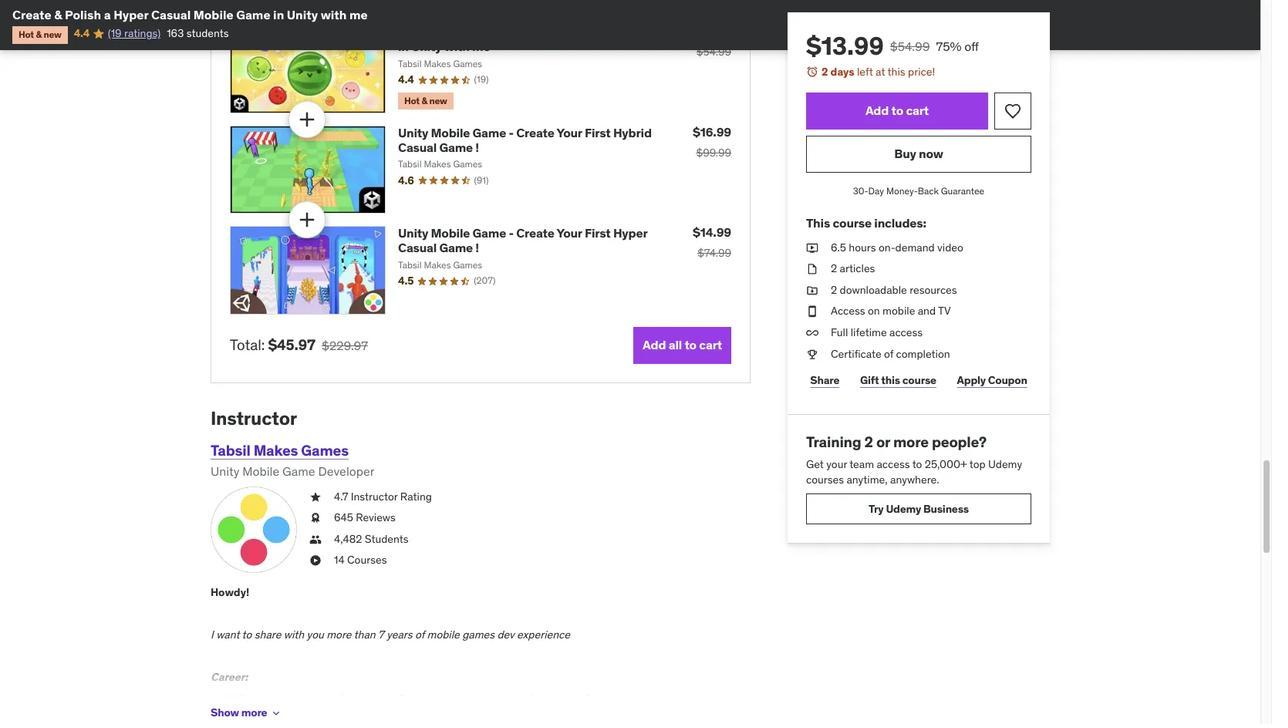 Task type: describe. For each thing, give the bounding box(es) containing it.
money-
[[887, 185, 918, 197]]

mobile inside the tabsil makes games unity mobile game developer
[[243, 464, 280, 480]]

resources
[[910, 283, 958, 297]]

xsmall image for 4,482 students
[[310, 532, 322, 548]]

2 articles
[[831, 262, 876, 276]]

i want to share with you more than 7 years of mobile games dev experience
[[211, 628, 570, 642]]

1 vertical spatial hot
[[404, 95, 420, 107]]

certificate
[[831, 347, 882, 361]]

xsmall image for 4.7 instructor rating
[[310, 490, 322, 505]]

career: in 2015, i got my degree in automotive engineering, specialized in embedded systems.
[[211, 671, 628, 706]]

2 for 2 articles
[[831, 262, 838, 276]]

1 vertical spatial this
[[882, 373, 901, 387]]

0 horizontal spatial of
[[415, 628, 425, 642]]

4.4 for (19)
[[398, 73, 414, 87]]

try
[[869, 502, 884, 516]]

xsmall image for 2 downloadable resources
[[807, 283, 819, 298]]

makes inside unity mobile game - create your first hyper casual game ! tabsil makes games
[[424, 259, 451, 271]]

with for create & polish a hyper casual mobile game in unity with me
[[321, 7, 347, 22]]

full
[[831, 326, 849, 340]]

mobile inside unity mobile game - create your first hybrid casual game ! tabsil makes games
[[431, 125, 470, 140]]

4,482
[[334, 532, 362, 546]]

lifetime
[[851, 326, 887, 340]]

tabsil inside the tabsil makes games unity mobile game developer
[[211, 442, 251, 460]]

0 vertical spatial access
[[890, 326, 923, 340]]

0 horizontal spatial $54.99
[[697, 45, 732, 59]]

0 vertical spatial instructor
[[211, 407, 297, 430]]

unity inside the tabsil makes games unity mobile game developer
[[211, 464, 240, 480]]

business
[[924, 502, 969, 516]]

1 vertical spatial new
[[430, 95, 447, 107]]

1 horizontal spatial hot & new
[[404, 95, 447, 107]]

games inside unity mobile game - create your first hyper casual game ! tabsil makes games
[[453, 259, 483, 271]]

0 horizontal spatial hot
[[19, 29, 34, 40]]

games inside create & polish a hyper casual mobile game in unity with me tabsil makes games
[[453, 58, 483, 69]]

0 vertical spatial course
[[833, 216, 872, 231]]

first for hybrid
[[585, 125, 611, 140]]

$45.97
[[268, 336, 316, 354]]

ratings)
[[124, 27, 161, 40]]

xsmall image for 645 reviews
[[310, 511, 322, 526]]

makes inside unity mobile game - create your first hybrid casual game ! tabsil makes games
[[424, 158, 451, 170]]

off
[[965, 39, 980, 54]]

with for create & polish a hyper casual mobile game in unity with me tabsil makes games
[[444, 39, 470, 54]]

get
[[807, 458, 824, 472]]

0 vertical spatial this
[[888, 65, 906, 79]]

share
[[811, 373, 840, 387]]

years
[[387, 628, 413, 642]]

courses
[[807, 473, 845, 487]]

$54.99 inside $13.99 $54.99 75% off
[[891, 39, 930, 54]]

2015,
[[222, 692, 249, 706]]

create & polish a hyper casual mobile game in unity with me link
[[398, 24, 650, 54]]

apply
[[958, 373, 986, 387]]

automotive
[[340, 692, 395, 706]]

try udemy business link
[[807, 494, 1032, 525]]

games
[[462, 628, 495, 642]]

$13.99 $54.99 75% off
[[807, 30, 980, 62]]

xsmall image for 2 articles
[[807, 262, 819, 277]]

got
[[257, 692, 273, 706]]

engineering,
[[398, 692, 459, 706]]

1 horizontal spatial more
[[327, 628, 352, 642]]

in
[[211, 692, 220, 706]]

games inside the tabsil makes games unity mobile game developer
[[301, 442, 349, 460]]

days
[[831, 65, 855, 79]]

casual inside unity mobile game - create your first hybrid casual game ! tabsil makes games
[[398, 140, 437, 155]]

tabsil inside create & polish a hyper casual mobile game in unity with me tabsil makes games
[[398, 58, 422, 69]]

top
[[970, 458, 986, 472]]

access on mobile and tv
[[831, 304, 951, 318]]

team
[[850, 458, 875, 472]]

wishlist image
[[1004, 102, 1023, 120]]

unity inside unity mobile game - create your first hyper casual game ! tabsil makes games
[[398, 225, 429, 241]]

this course includes:
[[807, 216, 927, 231]]

1 horizontal spatial mobile
[[883, 304, 916, 318]]

unity mobile game - create your first hyper casual game ! link
[[398, 225, 648, 256]]

create & polish a hyper casual mobile game in unity with me tabsil makes games
[[398, 24, 650, 69]]

reviews
[[356, 511, 396, 525]]

create & polish a hyper casual mobile game in unity with me
[[12, 7, 368, 22]]

show
[[211, 706, 239, 720]]

developer
[[318, 464, 375, 480]]

(19)
[[474, 74, 489, 85]]

students
[[187, 27, 229, 40]]

(207)
[[474, 275, 496, 287]]

a for create & polish a hyper casual mobile game in unity with me tabsil makes games
[[487, 24, 494, 39]]

! for unity mobile game - create your first hyper casual game !
[[476, 240, 479, 256]]

4.6
[[398, 174, 414, 187]]

access
[[831, 304, 866, 318]]

now
[[919, 146, 944, 161]]

embedded
[[529, 692, 582, 706]]

unity mobile game - create your first hybrid casual game ! tabsil makes games
[[398, 125, 652, 170]]

0 vertical spatial hot & new
[[19, 29, 62, 40]]

2 downloadable resources
[[831, 283, 958, 297]]

create inside create & polish a hyper casual mobile game in unity with me tabsil makes games
[[398, 24, 436, 39]]

degree
[[292, 692, 326, 706]]

my
[[275, 692, 290, 706]]

4.5
[[398, 274, 414, 288]]

than
[[354, 628, 376, 642]]

anywhere.
[[891, 473, 940, 487]]

add all to cart
[[643, 337, 723, 353]]

4,482 students
[[334, 532, 409, 546]]

6.5 hours on-demand video
[[831, 241, 964, 254]]

30-
[[854, 185, 869, 197]]

hyper for create & polish a hyper casual mobile game in unity with me tabsil makes games
[[497, 24, 531, 39]]

0 vertical spatial of
[[885, 347, 894, 361]]

0 horizontal spatial with
[[284, 628, 304, 642]]

163
[[167, 27, 184, 40]]

- for hybrid
[[509, 125, 514, 140]]

(19 ratings)
[[108, 27, 161, 40]]

75%
[[937, 39, 962, 54]]

rating
[[400, 490, 432, 504]]

gift this course link
[[857, 365, 941, 396]]

xsmall image for full lifetime access
[[807, 326, 819, 341]]

2 for 2 days left at this price!
[[822, 65, 829, 79]]

207 reviews element
[[474, 275, 496, 288]]

your for hyper
[[557, 225, 582, 241]]

game inside the tabsil makes games unity mobile game developer
[[283, 464, 315, 480]]

casual inside create & polish a hyper casual mobile game in unity with me tabsil makes games
[[533, 24, 572, 39]]

& inside create & polish a hyper casual mobile game in unity with me tabsil makes games
[[439, 24, 447, 39]]

apply coupon
[[958, 373, 1028, 387]]

$13.99
[[807, 30, 884, 62]]

training 2 or more people? get your team access to 25,000+ top udemy courses anytime, anywhere.
[[807, 433, 1023, 487]]

4.7 instructor rating
[[334, 490, 432, 504]]

xsmall image for 14 courses
[[310, 554, 322, 569]]

articles
[[840, 262, 876, 276]]

full lifetime access
[[831, 326, 923, 340]]

want
[[216, 628, 240, 642]]

$14.99
[[693, 225, 732, 240]]

tabsil makes games image
[[211, 487, 297, 573]]

tabsil inside unity mobile game - create your first hyper casual game ! tabsil makes games
[[398, 259, 422, 271]]

udemy inside training 2 or more people? get your team access to 25,000+ top udemy courses anytime, anywhere.
[[989, 458, 1023, 472]]



Task type: locate. For each thing, give the bounding box(es) containing it.
polish for create & polish a hyper casual mobile game in unity with me tabsil makes games
[[449, 24, 485, 39]]

1 vertical spatial instructor
[[351, 490, 398, 504]]

0 vertical spatial cart
[[907, 103, 929, 118]]

1 vertical spatial cart
[[700, 337, 723, 353]]

1 horizontal spatial a
[[487, 24, 494, 39]]

a inside create & polish a hyper casual mobile game in unity with me tabsil makes games
[[487, 24, 494, 39]]

1 - from the top
[[509, 125, 514, 140]]

0 horizontal spatial udemy
[[886, 502, 922, 516]]

udemy right try
[[886, 502, 922, 516]]

hot
[[19, 29, 34, 40], [404, 95, 420, 107]]

0 vertical spatial a
[[104, 7, 111, 22]]

tabsil inside unity mobile game - create your first hybrid casual game ! tabsil makes games
[[398, 158, 422, 170]]

more right or
[[894, 433, 929, 452]]

udemy
[[989, 458, 1023, 472], [886, 502, 922, 516]]

add down 2 days left at this price!
[[866, 103, 889, 118]]

$16.99 $99.99
[[693, 124, 732, 159]]

1 vertical spatial udemy
[[886, 502, 922, 516]]

1 vertical spatial a
[[487, 24, 494, 39]]

share
[[255, 628, 281, 642]]

0 horizontal spatial course
[[833, 216, 872, 231]]

14 courses
[[334, 554, 387, 568]]

this right gift
[[882, 373, 901, 387]]

1 horizontal spatial i
[[251, 692, 254, 706]]

a up (19
[[104, 7, 111, 22]]

course down completion
[[903, 373, 937, 387]]

guarantee
[[942, 185, 985, 197]]

xsmall image
[[807, 241, 819, 256], [807, 326, 819, 341], [807, 347, 819, 362], [310, 532, 322, 548], [310, 554, 322, 569], [270, 708, 283, 720]]

!
[[476, 140, 479, 155], [476, 240, 479, 256]]

video
[[938, 241, 964, 254]]

more inside training 2 or more people? get your team access to 25,000+ top udemy courses anytime, anywhere.
[[894, 433, 929, 452]]

1 horizontal spatial polish
[[449, 24, 485, 39]]

a for create & polish a hyper casual mobile game in unity with me
[[104, 7, 111, 22]]

more inside button
[[241, 706, 267, 720]]

645
[[334, 511, 353, 525]]

0 vertical spatial udemy
[[989, 458, 1023, 472]]

0 horizontal spatial me
[[350, 7, 368, 22]]

i inside the career: in 2015, i got my degree in automotive engineering, specialized in embedded systems.
[[251, 692, 254, 706]]

1 vertical spatial -
[[509, 225, 514, 241]]

1 horizontal spatial of
[[885, 347, 894, 361]]

games up (19) at the top left
[[453, 58, 483, 69]]

4.4 left (19
[[74, 27, 90, 40]]

0 horizontal spatial instructor
[[211, 407, 297, 430]]

2 horizontal spatial hyper
[[614, 225, 648, 241]]

me for create & polish a hyper casual mobile game in unity with me
[[350, 7, 368, 22]]

xsmall image down this
[[807, 241, 819, 256]]

1 vertical spatial of
[[415, 628, 425, 642]]

mobile inside unity mobile game - create your first hyper casual game ! tabsil makes games
[[431, 225, 470, 241]]

(91)
[[474, 174, 489, 186]]

to right all
[[685, 337, 697, 353]]

to
[[892, 103, 904, 118], [685, 337, 697, 353], [913, 458, 923, 472], [242, 628, 252, 642]]

$229.97
[[322, 338, 368, 353]]

0 horizontal spatial 4.4
[[74, 27, 90, 40]]

of
[[885, 347, 894, 361], [415, 628, 425, 642]]

1 vertical spatial !
[[476, 240, 479, 256]]

0 horizontal spatial hot & new
[[19, 29, 62, 40]]

0 vertical spatial first
[[585, 125, 611, 140]]

0 horizontal spatial new
[[44, 29, 62, 40]]

xsmall image inside the show more button
[[270, 708, 283, 720]]

2 horizontal spatial more
[[894, 433, 929, 452]]

downloadable
[[840, 283, 908, 297]]

1 vertical spatial first
[[585, 225, 611, 241]]

unity inside unity mobile game - create your first hybrid casual game ! tabsil makes games
[[398, 125, 429, 140]]

show more
[[211, 706, 267, 720]]

0 horizontal spatial hyper
[[114, 7, 148, 22]]

1 vertical spatial mobile
[[427, 628, 460, 642]]

2 first from the top
[[585, 225, 611, 241]]

a up (19) at the top left
[[487, 24, 494, 39]]

left
[[858, 65, 874, 79]]

unity
[[287, 7, 318, 22], [412, 39, 442, 54], [398, 125, 429, 140], [398, 225, 429, 241], [211, 464, 240, 480]]

0 vertical spatial new
[[44, 29, 62, 40]]

to up anywhere.
[[913, 458, 923, 472]]

2 horizontal spatial with
[[444, 39, 470, 54]]

udemy inside "try udemy business" link
[[886, 502, 922, 516]]

4.4
[[74, 27, 90, 40], [398, 73, 414, 87]]

! for unity mobile game - create your first hybrid casual game !
[[476, 140, 479, 155]]

add all to cart button
[[634, 327, 732, 364]]

create inside unity mobile game - create your first hyper casual game ! tabsil makes games
[[517, 225, 555, 241]]

first inside unity mobile game - create your first hybrid casual game ! tabsil makes games
[[585, 125, 611, 140]]

on
[[868, 304, 881, 318]]

career:
[[211, 671, 248, 685]]

4.7
[[334, 490, 348, 504]]

&
[[54, 7, 62, 22], [439, 24, 447, 39], [36, 29, 42, 40], [422, 95, 428, 107]]

2 ! from the top
[[476, 240, 479, 256]]

apply coupon button
[[953, 365, 1032, 396]]

1 vertical spatial hyper
[[497, 24, 531, 39]]

tabsil makes games link
[[211, 442, 349, 460]]

1 horizontal spatial hot
[[404, 95, 420, 107]]

polish for create & polish a hyper casual mobile game in unity with me
[[65, 7, 101, 22]]

howdy!
[[211, 586, 250, 599]]

1 vertical spatial hot & new
[[404, 95, 447, 107]]

mobile inside create & polish a hyper casual mobile game in unity with me tabsil makes games
[[575, 24, 614, 39]]

0 vertical spatial polish
[[65, 7, 101, 22]]

0 vertical spatial mobile
[[883, 304, 916, 318]]

all
[[669, 337, 682, 353]]

0 horizontal spatial cart
[[700, 337, 723, 353]]

i left want
[[211, 628, 214, 642]]

2 up access
[[831, 283, 838, 297]]

back
[[918, 185, 939, 197]]

instructor up reviews on the bottom
[[351, 490, 398, 504]]

access inside training 2 or more people? get your team access to 25,000+ top udemy courses anytime, anywhere.
[[877, 458, 911, 472]]

mobile left 'games'
[[427, 628, 460, 642]]

0 vertical spatial i
[[211, 628, 214, 642]]

coupon
[[989, 373, 1028, 387]]

i left the got
[[251, 692, 254, 706]]

or
[[877, 433, 891, 452]]

1 vertical spatial me
[[472, 39, 490, 54]]

1 horizontal spatial cart
[[907, 103, 929, 118]]

casual inside unity mobile game - create your first hyper casual game ! tabsil makes games
[[398, 240, 437, 256]]

xsmall image for access on mobile and tv
[[807, 304, 819, 320]]

mobile down '2 downloadable resources'
[[883, 304, 916, 318]]

dev
[[497, 628, 515, 642]]

this
[[807, 216, 831, 231]]

- inside unity mobile game - create your first hyper casual game ! tabsil makes games
[[509, 225, 514, 241]]

polish inside create & polish a hyper casual mobile game in unity with me tabsil makes games
[[449, 24, 485, 39]]

add for add to cart
[[866, 103, 889, 118]]

1 horizontal spatial new
[[430, 95, 447, 107]]

1 horizontal spatial hyper
[[497, 24, 531, 39]]

$99.99
[[697, 146, 732, 159]]

add left all
[[643, 337, 666, 353]]

0 vertical spatial hot
[[19, 29, 34, 40]]

0 vertical spatial with
[[321, 7, 347, 22]]

your for hybrid
[[557, 125, 582, 140]]

unity inside create & polish a hyper casual mobile game in unity with me tabsil makes games
[[412, 39, 442, 54]]

hyper inside unity mobile game - create your first hyper casual game ! tabsil makes games
[[614, 225, 648, 241]]

7
[[378, 628, 384, 642]]

access down or
[[877, 458, 911, 472]]

1 vertical spatial i
[[251, 692, 254, 706]]

instructor
[[211, 407, 297, 430], [351, 490, 398, 504]]

you
[[307, 628, 324, 642]]

mobile
[[194, 7, 234, 22], [575, 24, 614, 39], [431, 125, 470, 140], [431, 225, 470, 241], [243, 464, 280, 480]]

demand
[[896, 241, 935, 254]]

1 vertical spatial with
[[444, 39, 470, 54]]

0 vertical spatial more
[[894, 433, 929, 452]]

1 first from the top
[[585, 125, 611, 140]]

makes
[[424, 58, 451, 69], [424, 158, 451, 170], [424, 259, 451, 271], [254, 442, 298, 460]]

buy
[[895, 146, 917, 161]]

a
[[104, 7, 111, 22], [487, 24, 494, 39]]

cart right all
[[700, 337, 723, 353]]

gift
[[861, 373, 880, 387]]

courses
[[347, 554, 387, 568]]

2 - from the top
[[509, 225, 514, 241]]

first
[[585, 125, 611, 140], [585, 225, 611, 241]]

training
[[807, 433, 862, 452]]

alarm image
[[807, 66, 819, 78]]

with inside create & polish a hyper casual mobile game in unity with me tabsil makes games
[[444, 39, 470, 54]]

to down 2 days left at this price!
[[892, 103, 904, 118]]

1 your from the top
[[557, 125, 582, 140]]

your
[[557, 125, 582, 140], [557, 225, 582, 241]]

tabsil makes games unity mobile game developer
[[211, 442, 375, 480]]

xsmall image up share
[[807, 347, 819, 362]]

to right want
[[242, 628, 252, 642]]

0 horizontal spatial a
[[104, 7, 111, 22]]

makes inside create & polish a hyper casual mobile game in unity with me tabsil makes games
[[424, 58, 451, 69]]

try udemy business
[[869, 502, 969, 516]]

show more button
[[211, 698, 283, 725]]

hyper inside create & polish a hyper casual mobile game in unity with me tabsil makes games
[[497, 24, 531, 39]]

in
[[273, 7, 284, 22], [398, 39, 409, 54], [329, 692, 338, 706], [518, 692, 527, 706]]

0 vertical spatial !
[[476, 140, 479, 155]]

0 vertical spatial -
[[509, 125, 514, 140]]

0 horizontal spatial mobile
[[427, 628, 460, 642]]

2
[[822, 65, 829, 79], [831, 262, 838, 276], [831, 283, 838, 297], [865, 433, 874, 452]]

2 right alarm icon
[[822, 65, 829, 79]]

game inside create & polish a hyper casual mobile game in unity with me tabsil makes games
[[616, 24, 650, 39]]

on-
[[879, 241, 896, 254]]

19 reviews element
[[474, 74, 489, 87]]

games up developer
[[301, 442, 349, 460]]

experience
[[517, 628, 570, 642]]

2 days left at this price!
[[822, 65, 936, 79]]

2 vertical spatial hyper
[[614, 225, 648, 241]]

add for add all to cart
[[643, 337, 666, 353]]

to inside training 2 or more people? get your team access to 25,000+ top udemy courses anytime, anywhere.
[[913, 458, 923, 472]]

first for hyper
[[585, 225, 611, 241]]

this
[[888, 65, 906, 79], [882, 373, 901, 387]]

cart down price!
[[907, 103, 929, 118]]

more right you
[[327, 628, 352, 642]]

1 horizontal spatial $54.99
[[891, 39, 930, 54]]

14
[[334, 554, 345, 568]]

0 vertical spatial hyper
[[114, 7, 148, 22]]

instructor up tabsil makes games link
[[211, 407, 297, 430]]

0 horizontal spatial more
[[241, 706, 267, 720]]

! up (91)
[[476, 140, 479, 155]]

$16.99
[[693, 124, 732, 139]]

udemy right top
[[989, 458, 1023, 472]]

me for create & polish a hyper casual mobile game in unity with me tabsil makes games
[[472, 39, 490, 54]]

in inside create & polish a hyper casual mobile game in unity with me tabsil makes games
[[398, 39, 409, 54]]

xsmall image for certificate of completion
[[807, 347, 819, 362]]

buy now button
[[807, 136, 1032, 173]]

total: $45.97 $229.97
[[230, 336, 368, 355]]

1 vertical spatial add
[[643, 337, 666, 353]]

games inside unity mobile game - create your first hybrid casual game ! tabsil makes games
[[453, 158, 483, 170]]

of right years on the left bottom of the page
[[415, 628, 425, 642]]

and
[[918, 304, 936, 318]]

1 horizontal spatial me
[[472, 39, 490, 54]]

1 horizontal spatial course
[[903, 373, 937, 387]]

systems.
[[585, 692, 628, 706]]

unity mobile game - create your first hybrid casual game ! link
[[398, 125, 652, 155]]

me inside create & polish a hyper casual mobile game in unity with me tabsil makes games
[[472, 39, 490, 54]]

add to cart
[[866, 103, 929, 118]]

0 vertical spatial 4.4
[[74, 27, 90, 40]]

this right at
[[888, 65, 906, 79]]

0 horizontal spatial polish
[[65, 7, 101, 22]]

buy now
[[895, 146, 944, 161]]

2 vertical spatial with
[[284, 628, 304, 642]]

xsmall image for 6.5 hours on-demand video
[[807, 241, 819, 256]]

price!
[[909, 65, 936, 79]]

0 vertical spatial your
[[557, 125, 582, 140]]

0 vertical spatial me
[[350, 7, 368, 22]]

hyper for create & polish a hyper casual mobile game in unity with me
[[114, 7, 148, 22]]

makes inside the tabsil makes games unity mobile game developer
[[254, 442, 298, 460]]

1 horizontal spatial 4.4
[[398, 73, 414, 87]]

first inside unity mobile game - create your first hyper casual game ! tabsil makes games
[[585, 225, 611, 241]]

your inside unity mobile game - create your first hybrid casual game ! tabsil makes games
[[557, 125, 582, 140]]

- for hyper
[[509, 225, 514, 241]]

0 horizontal spatial i
[[211, 628, 214, 642]]

2 inside training 2 or more people? get your team access to 25,000+ top udemy courses anytime, anywhere.
[[865, 433, 874, 452]]

1 vertical spatial 4.4
[[398, 73, 414, 87]]

91 reviews element
[[474, 174, 489, 187]]

to inside 'add to cart' button
[[892, 103, 904, 118]]

! inside unity mobile game - create your first hybrid casual game ! tabsil makes games
[[476, 140, 479, 155]]

with
[[321, 7, 347, 22], [444, 39, 470, 54], [284, 628, 304, 642]]

xsmall image down the my
[[270, 708, 283, 720]]

1 vertical spatial your
[[557, 225, 582, 241]]

2 vertical spatial more
[[241, 706, 267, 720]]

people?
[[932, 433, 987, 452]]

your inside unity mobile game - create your first hyper casual game ! tabsil makes games
[[557, 225, 582, 241]]

more down the got
[[241, 706, 267, 720]]

2 left or
[[865, 433, 874, 452]]

4.4 left the 19 reviews element
[[398, 73, 414, 87]]

access down access on mobile and tv
[[890, 326, 923, 340]]

- inside unity mobile game - create your first hybrid casual game ! tabsil makes games
[[509, 125, 514, 140]]

course up hours
[[833, 216, 872, 231]]

2 down 6.5
[[831, 262, 838, 276]]

games up (91)
[[453, 158, 483, 170]]

games up (207)
[[453, 259, 483, 271]]

1 horizontal spatial udemy
[[989, 458, 1023, 472]]

$74.99
[[698, 246, 732, 260]]

mobile
[[883, 304, 916, 318], [427, 628, 460, 642]]

4.4 for (19 ratings)
[[74, 27, 90, 40]]

i
[[211, 628, 214, 642], [251, 692, 254, 706]]

create inside unity mobile game - create your first hybrid casual game ! tabsil makes games
[[517, 125, 555, 140]]

1 vertical spatial polish
[[449, 24, 485, 39]]

0 vertical spatial add
[[866, 103, 889, 118]]

xsmall image
[[807, 262, 819, 277], [807, 283, 819, 298], [807, 304, 819, 320], [310, 490, 322, 505], [310, 511, 322, 526]]

1 vertical spatial more
[[327, 628, 352, 642]]

2 for 2 downloadable resources
[[831, 283, 838, 297]]

(19
[[108, 27, 122, 40]]

1 horizontal spatial add
[[866, 103, 889, 118]]

xsmall image left full at the right
[[807, 326, 819, 341]]

1 vertical spatial access
[[877, 458, 911, 472]]

certificate of completion
[[831, 347, 951, 361]]

! inside unity mobile game - create your first hyper casual game ! tabsil makes games
[[476, 240, 479, 256]]

0 horizontal spatial add
[[643, 337, 666, 353]]

games
[[453, 58, 483, 69], [453, 158, 483, 170], [453, 259, 483, 271], [301, 442, 349, 460]]

share button
[[807, 365, 844, 396]]

1 ! from the top
[[476, 140, 479, 155]]

2 your from the top
[[557, 225, 582, 241]]

! up (207)
[[476, 240, 479, 256]]

1 horizontal spatial instructor
[[351, 490, 398, 504]]

to inside add all to cart button
[[685, 337, 697, 353]]

xsmall image left 14
[[310, 554, 322, 569]]

hot & new
[[19, 29, 62, 40], [404, 95, 447, 107]]

1 vertical spatial course
[[903, 373, 937, 387]]

of down the full lifetime access
[[885, 347, 894, 361]]

1 horizontal spatial with
[[321, 7, 347, 22]]

xsmall image left 4,482
[[310, 532, 322, 548]]



Task type: vqa. For each thing, say whether or not it's contained in the screenshot.
thousands at the bottom
no



